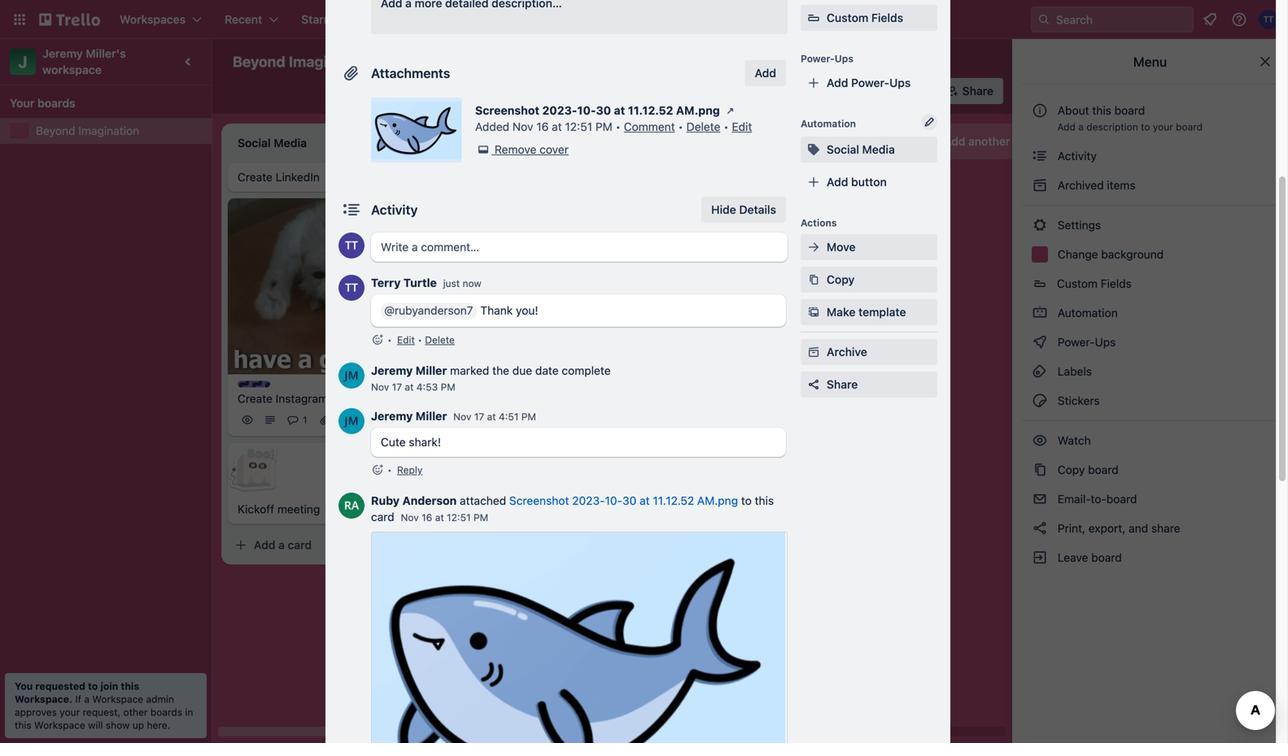 Task type: locate. For each thing, give the bounding box(es) containing it.
add reaction image
[[371, 332, 384, 348]]

automation down change
[[1055, 306, 1118, 320]]

•
[[418, 334, 422, 346]]

0 horizontal spatial terry turtle (terryturtle) image
[[338, 275, 365, 301]]

print, export, and share
[[1055, 522, 1180, 535]]

card down meeting
[[288, 539, 312, 552]]

1 horizontal spatial card
[[371, 511, 394, 524]]

automation inside automation button
[[720, 84, 782, 98]]

2 vertical spatial automation
[[1055, 306, 1118, 320]]

1 down instagram
[[303, 415, 307, 426]]

17 left '4:51' at the left bottom of page
[[474, 411, 484, 423]]

0 horizontal spatial ups
[[835, 53, 854, 64]]

beyond inside text box
[[233, 53, 285, 70]]

jeremy miller's workspace
[[42, 47, 129, 76]]

boards down admin
[[150, 707, 182, 718]]

email-to-board link
[[1022, 487, 1278, 513]]

terry turtle (terryturtle) image up cute at bottom
[[387, 411, 407, 430]]

add button button
[[801, 169, 937, 195]]

miller inside 'jeremy miller marked the due date complete nov 17 at 4:53 pm'
[[416, 364, 447, 378]]

power-ups up labels
[[1055, 336, 1119, 349]]

remove cover link
[[475, 142, 569, 158]]

sm image inside the stickers link
[[1032, 393, 1048, 409]]

add left "button"
[[827, 175, 848, 189]]

31
[[532, 375, 543, 387]]

sm image inside copy link
[[806, 272, 822, 288]]

workspace down the approves
[[34, 720, 85, 731]]

activity
[[1055, 149, 1097, 163], [371, 202, 418, 218]]

delete
[[686, 120, 720, 133], [425, 334, 455, 346]]

fields up add power-ups
[[871, 11, 903, 24]]

0 vertical spatial screenshot
[[475, 104, 539, 117]]

ups down automation link
[[1095, 336, 1116, 349]]

will
[[88, 720, 103, 731]]

0 horizontal spatial imagination
[[78, 124, 139, 138]]

copy for copy
[[827, 273, 855, 286]]

this inside if a workspace admin approves your request, other boards in this workspace will show up here.
[[15, 720, 31, 731]]

1 horizontal spatial edit
[[732, 120, 752, 133]]

1 horizontal spatial 12:51
[[565, 120, 592, 133]]

the up 31
[[535, 353, 552, 367]]

watch link
[[1022, 428, 1278, 454]]

edit down automation button
[[732, 120, 752, 133]]

board up to-
[[1088, 463, 1119, 477]]

0 vertical spatial share
[[962, 84, 994, 98]]

sm image for power-ups
[[1032, 334, 1048, 351]]

0 horizontal spatial jeremy miller (jeremymiller198) image
[[338, 363, 365, 389]]

jeremy miller (jeremymiller198) image up create instagram link
[[338, 363, 365, 389]]

jeremy miller (jeremymiller198) image
[[618, 394, 638, 414], [338, 408, 365, 434], [410, 411, 430, 430]]

a down the "about"
[[1078, 121, 1084, 133]]

2 vertical spatial terry turtle (terryturtle) image
[[338, 275, 365, 301]]

screenshot
[[475, 104, 539, 117], [509, 494, 569, 508]]

a inside if a workspace admin approves your request, other boards in this workspace will show up here.
[[84, 694, 90, 705]]

about this board add a description to your board
[[1057, 104, 1203, 133]]

miller up the 'shark!'
[[416, 410, 447, 423]]

1 horizontal spatial workspace
[[92, 694, 143, 705]]

0 vertical spatial power-
[[801, 53, 835, 64]]

watch
[[1055, 434, 1094, 448]]

1 vertical spatial custom fields
[[1057, 277, 1132, 290]]

2 vertical spatial a
[[84, 694, 90, 705]]

1 vertical spatial card
[[288, 539, 312, 552]]

meeting
[[277, 503, 320, 516]]

1 vertical spatial 17
[[474, 411, 484, 423]]

workspace down join
[[92, 694, 143, 705]]

to inside you requested to join this workspace.
[[88, 681, 98, 692]]

board
[[1114, 104, 1145, 117], [1176, 121, 1203, 133], [1088, 463, 1119, 477], [1106, 493, 1137, 506], [1091, 551, 1122, 565]]

remove
[[495, 143, 536, 156]]

nov left '4:51' at the left bottom of page
[[453, 411, 471, 423]]

0 horizontal spatial 30
[[596, 104, 611, 117]]

0 horizontal spatial 17
[[392, 382, 402, 393]]

beyond imagination
[[233, 53, 371, 70], [36, 124, 139, 138]]

1 vertical spatial custom
[[1057, 277, 1098, 290]]

delete link right •
[[425, 334, 455, 346]]

sm image for automation
[[1032, 305, 1048, 321]]

share button
[[940, 78, 1003, 104], [801, 372, 937, 398]]

sm image for copy board link
[[1032, 462, 1048, 478]]

create inside button
[[482, 13, 518, 26]]

custom down change
[[1057, 277, 1098, 290]]

12:51 down screenshot 2023-10-30 at 11.12.52 am.png
[[565, 120, 592, 133]]

power- up labels
[[1058, 336, 1095, 349]]

your boards with 1 items element
[[10, 94, 194, 113]]

2023-
[[542, 104, 577, 117], [572, 494, 605, 508]]

your up activity link
[[1153, 121, 1173, 133]]

2 vertical spatial jeremy
[[371, 410, 413, 423]]

1 horizontal spatial 1
[[335, 415, 339, 426]]

card down the 'ruby'
[[371, 511, 394, 524]]

16 down the anderson
[[422, 512, 432, 524]]

custom up add power-ups
[[827, 11, 868, 24]]

add down the kickoff
[[254, 539, 275, 552]]

social media
[[827, 143, 895, 156]]

sm image inside 'settings' link
[[1032, 217, 1048, 234]]

copy inside copy link
[[827, 273, 855, 286]]

share for topmost share button
[[962, 84, 994, 98]]

print, export, and share link
[[1022, 516, 1278, 542]]

1 horizontal spatial a
[[278, 539, 285, 552]]

0 vertical spatial miller
[[416, 364, 447, 378]]

custom fields up add power-ups
[[827, 11, 903, 24]]

now
[[463, 278, 481, 289]]

add for add
[[755, 66, 776, 80]]

sm image for social media button
[[806, 142, 822, 158]]

boards inside if a workspace admin approves your request, other boards in this workspace will show up here.
[[150, 707, 182, 718]]

sm image for move link
[[806, 239, 822, 255]]

sm image inside automation button
[[697, 78, 720, 101]]

1 miller from the top
[[416, 364, 447, 378]]

sm image for watch
[[1032, 433, 1048, 449]]

jeremy up nov 17 at 4:53 pm link
[[371, 364, 413, 378]]

add another list button
[[915, 124, 1136, 159]]

add for add power-ups
[[827, 76, 848, 90]]

create left linkedin at the top
[[238, 170, 273, 184]]

pm down "attached" at the left of the page
[[474, 512, 488, 524]]

0 horizontal spatial fields
[[871, 11, 903, 24]]

sm image for automation button
[[697, 78, 720, 101]]

copy inside copy board link
[[1058, 463, 1085, 477]]

0 vertical spatial ups
[[835, 53, 854, 64]]

1 vertical spatial share button
[[801, 372, 937, 398]]

1 horizontal spatial ups
[[889, 76, 911, 90]]

boards right your at the top left of page
[[37, 96, 75, 110]]

2 horizontal spatial automation
[[1055, 306, 1118, 320]]

description
[[1086, 121, 1138, 133]]

0 notifications image
[[1200, 10, 1220, 29]]

added
[[475, 120, 509, 133]]

workspace inside "button"
[[441, 55, 501, 68]]

sm image
[[697, 78, 720, 101], [475, 142, 491, 158], [806, 142, 822, 158], [1032, 148, 1048, 164], [1032, 177, 1048, 194], [1032, 217, 1048, 234], [806, 239, 822, 255], [806, 272, 822, 288], [806, 344, 822, 360], [1032, 364, 1048, 380], [1032, 462, 1048, 478], [1032, 521, 1048, 537], [1032, 550, 1048, 566]]

beyond
[[233, 53, 285, 70], [36, 124, 75, 138]]

jeremy miller (jeremymiller198) image
[[891, 80, 914, 103], [338, 363, 365, 389]]

0 horizontal spatial share
[[827, 378, 858, 391]]

beyond imagination link
[[36, 123, 202, 139]]

miller's
[[86, 47, 126, 60]]

16 up 'remove cover'
[[536, 120, 549, 133]]

power-ups up filters button
[[801, 53, 854, 64]]

0 horizontal spatial delete
[[425, 334, 455, 346]]

screenshot right "attached" at the left of the page
[[509, 494, 569, 508]]

1 down create instagram link
[[335, 415, 339, 426]]

card inside button
[[288, 539, 312, 552]]

activity up archived
[[1055, 149, 1097, 163]]

board up activity link
[[1176, 121, 1203, 133]]

at inside jeremy miller nov 17 at 4:51 pm
[[487, 411, 496, 423]]

pm inside jeremy miller nov 17 at 4:51 pm
[[521, 411, 536, 423]]

custom fields down change background
[[1057, 277, 1132, 290]]

1 vertical spatial power-ups
[[1055, 336, 1119, 349]]

workspace left visible
[[441, 55, 501, 68]]

sm image for labels link
[[1032, 364, 1048, 380]]

card
[[371, 511, 394, 524], [288, 539, 312, 552]]

sm image inside activity link
[[1032, 148, 1048, 164]]

0 horizontal spatial power-
[[801, 53, 835, 64]]

this inside you requested to join this workspace.
[[121, 681, 139, 692]]

share up add another list at the top right of the page
[[962, 84, 994, 98]]

jeremy miller (jeremymiller198) image up the 'shark!'
[[410, 411, 430, 430]]

chef
[[555, 353, 580, 367]]

2 vertical spatial to
[[88, 681, 98, 692]]

back to home image
[[39, 7, 100, 33]]

pm down screenshot 2023-10-30 at 11.12.52 am.png
[[596, 120, 612, 133]]

add left the another
[[944, 135, 965, 148]]

jeremy miller (jeremymiller198) image down the compliment the chef link on the top of page
[[618, 394, 638, 414]]

terry turtle (terryturtle) image down complete
[[596, 394, 615, 414]]

change background
[[1055, 248, 1164, 261]]

2 miller from the top
[[416, 410, 447, 423]]

board down export,
[[1091, 551, 1122, 565]]

delete right •
[[425, 334, 455, 346]]

1 horizontal spatial activity
[[1055, 149, 1097, 163]]

1 right 3
[[604, 375, 609, 387]]

terry turtle just now
[[371, 276, 481, 290]]

sm image inside automation link
[[1032, 305, 1048, 321]]

terry turtle (terryturtle) image left terry
[[338, 275, 365, 301]]

sm image inside move link
[[806, 239, 822, 255]]

0 horizontal spatial edit
[[397, 334, 415, 346]]

1 vertical spatial terry turtle (terryturtle) image
[[870, 80, 892, 103]]

1 for 3
[[604, 375, 609, 387]]

dec
[[511, 375, 529, 387]]

copy for copy board
[[1058, 463, 1085, 477]]

sm image inside power-ups link
[[1032, 334, 1048, 351]]

add power-ups
[[827, 76, 911, 90]]

1 horizontal spatial custom fields button
[[1022, 271, 1278, 297]]

edit link left •
[[397, 334, 415, 346]]

jeremy miller (jeremymiller198) image down create instagram link
[[338, 408, 365, 434]]

1 horizontal spatial 17
[[474, 411, 484, 423]]

hide details link
[[701, 197, 786, 223]]

reply
[[397, 465, 423, 476]]

1 horizontal spatial automation
[[801, 118, 856, 129]]

terry turtle (terryturtle) image right filters
[[870, 80, 892, 103]]

list
[[1013, 135, 1029, 148]]

items
[[1107, 179, 1136, 192]]

share button down archive link
[[801, 372, 937, 398]]

1 horizontal spatial the
[[535, 353, 552, 367]]

0 vertical spatial 16
[[536, 120, 549, 133]]

miller for nov
[[416, 410, 447, 423]]

create up workspace visible
[[482, 13, 518, 26]]

to this card
[[371, 494, 774, 524]]

1 vertical spatial miller
[[416, 410, 447, 423]]

0 vertical spatial copy
[[827, 273, 855, 286]]

sm image for activity link
[[1032, 148, 1048, 164]]

2 horizontal spatial ruby anderson (rubyanderson7) image
[[912, 80, 935, 103]]

pm right 4:53
[[441, 382, 455, 393]]

1 vertical spatial edit link
[[397, 334, 415, 346]]

card for to this card
[[371, 511, 394, 524]]

11.12.52
[[628, 104, 673, 117], [653, 494, 694, 508]]

open information menu image
[[1231, 11, 1247, 28]]

instagram
[[276, 392, 328, 406]]

copy board
[[1055, 463, 1119, 477]]

remove cover
[[495, 143, 569, 156]]

ruby
[[371, 494, 400, 508]]

1 horizontal spatial imagination
[[289, 53, 371, 70]]

automation up social
[[801, 118, 856, 129]]

a inside button
[[278, 539, 285, 552]]

4:53
[[416, 382, 438, 393]]

edit for edit • delete
[[397, 334, 415, 346]]

1 horizontal spatial 30
[[622, 494, 636, 508]]

Write a comment text field
[[371, 233, 788, 262]]

edit for edit
[[732, 120, 752, 133]]

sm image
[[722, 103, 739, 119], [806, 304, 822, 321], [1032, 305, 1048, 321], [1032, 334, 1048, 351], [1032, 393, 1048, 409], [1032, 433, 1048, 449], [1032, 491, 1048, 508]]

change background link
[[1022, 242, 1278, 268]]

add left filters button
[[755, 66, 776, 80]]

activity down create linkedin link
[[371, 202, 418, 218]]

export,
[[1089, 522, 1126, 535]]

cute
[[381, 436, 406, 449]]

your down if
[[60, 707, 80, 718]]

the left due
[[492, 364, 509, 378]]

0 horizontal spatial the
[[492, 364, 509, 378]]

email-
[[1058, 493, 1091, 506]]

sm image inside archive link
[[806, 344, 822, 360]]

1 vertical spatial 11.12.52
[[653, 494, 694, 508]]

show
[[106, 720, 130, 731]]

sm image inside social media button
[[806, 142, 822, 158]]

1 horizontal spatial ruby anderson (rubyanderson7) image
[[641, 394, 661, 414]]

sm image inside email-to-board link
[[1032, 491, 1048, 508]]

automation inside automation link
[[1055, 306, 1118, 320]]

miller up 4:53
[[416, 364, 447, 378]]

ruby anderson (rubyanderson7) image
[[912, 80, 935, 103], [641, 394, 661, 414], [338, 493, 365, 519]]

card inside the "to this card"
[[371, 511, 394, 524]]

0 vertical spatial beyond
[[233, 53, 285, 70]]

edit left •
[[397, 334, 415, 346]]

power- up filters button
[[801, 53, 835, 64]]

1 vertical spatial beyond
[[36, 124, 75, 138]]

ups
[[835, 53, 854, 64], [889, 76, 911, 90], [1095, 336, 1116, 349]]

share
[[962, 84, 994, 98], [827, 378, 858, 391]]

0 vertical spatial your
[[1153, 121, 1173, 133]]

0 vertical spatial edit
[[732, 120, 752, 133]]

sm image inside archived items "link"
[[1032, 177, 1048, 194]]

request,
[[83, 707, 121, 718]]

0 vertical spatial delete
[[686, 120, 720, 133]]

sm image inside print, export, and share link
[[1032, 521, 1048, 537]]

edit • delete
[[397, 334, 455, 346]]

date
[[535, 364, 559, 378]]

template
[[858, 306, 906, 319]]

nov left 4:53
[[371, 382, 389, 393]]

terry turtle (terryturtle) image
[[1259, 10, 1278, 29], [870, 80, 892, 103], [338, 275, 365, 301]]

cover
[[540, 143, 569, 156]]

add down the "about"
[[1057, 121, 1076, 133]]

a down kickoff meeting in the left of the page
[[278, 539, 285, 552]]

0 vertical spatial create
[[482, 13, 518, 26]]

0 vertical spatial delete link
[[686, 120, 720, 133]]

to inside the "to this card"
[[741, 494, 752, 508]]

custom fields button down change background link
[[1022, 271, 1278, 297]]

2 horizontal spatial workspace
[[441, 55, 501, 68]]

delete right comment link
[[686, 120, 720, 133]]

0 horizontal spatial your
[[60, 707, 80, 718]]

custom fields button up add power-ups
[[801, 10, 937, 26]]

imagination down your boards with 1 items element
[[78, 124, 139, 138]]

nov 17 at 4:51 pm link
[[453, 411, 536, 423]]

0 vertical spatial power-ups
[[801, 53, 854, 64]]

0 horizontal spatial automation
[[720, 84, 782, 98]]

archived
[[1058, 179, 1104, 192]]

jeremy
[[42, 47, 83, 60], [371, 364, 413, 378], [371, 410, 413, 423]]

2 horizontal spatial a
[[1078, 121, 1084, 133]]

ups up filters
[[835, 53, 854, 64]]

sm image inside copy board link
[[1032, 462, 1048, 478]]

automation left filters button
[[720, 84, 782, 98]]

print,
[[1058, 522, 1085, 535]]

terry turtle (terryturtle) image right 'open information menu' icon
[[1259, 10, 1278, 29]]

terry turtle (terryturtle) image down create linkedin link
[[338, 233, 365, 259]]

delete link right comment link
[[686, 120, 720, 133]]

jeremy for jeremy miller marked the due date complete nov 17 at 4:53 pm
[[371, 364, 413, 378]]

sm image for leave board link
[[1032, 550, 1048, 566]]

0 vertical spatial card
[[371, 511, 394, 524]]

2 vertical spatial create
[[238, 392, 273, 406]]

add for add another list
[[944, 135, 965, 148]]

you!
[[516, 304, 538, 317]]

sm image for archived items "link" at the top of page
[[1032, 177, 1048, 194]]

jeremy up cute at bottom
[[371, 410, 413, 423]]

at
[[614, 104, 625, 117], [552, 120, 562, 133], [405, 382, 414, 393], [487, 411, 496, 423], [640, 494, 650, 508], [435, 512, 444, 524]]

copy
[[827, 273, 855, 286], [1058, 463, 1085, 477]]

17 left 4:53
[[392, 382, 402, 393]]

share down archive
[[827, 378, 858, 391]]

pm right '4:51' at the left bottom of page
[[521, 411, 536, 423]]

your inside about this board add a description to your board
[[1153, 121, 1173, 133]]

am.png
[[676, 104, 720, 117], [697, 494, 738, 508]]

create from template… image
[[417, 539, 430, 552]]

jeremy inside 'jeremy miller marked the due date complete nov 17 at 4:53 pm'
[[371, 364, 413, 378]]

1 vertical spatial imagination
[[78, 124, 139, 138]]

jeremy inside "jeremy miller's workspace"
[[42, 47, 83, 60]]

1 vertical spatial your
[[60, 707, 80, 718]]

1 vertical spatial fields
[[1101, 277, 1132, 290]]

imagination left star or unstar board image
[[289, 53, 371, 70]]

fields down change background
[[1101, 277, 1132, 290]]

beyond imagination inside text box
[[233, 53, 371, 70]]

1 vertical spatial edit
[[397, 334, 415, 346]]

create down color: purple, title: none image
[[238, 392, 273, 406]]

create for create
[[482, 13, 518, 26]]

jeremy up workspace
[[42, 47, 83, 60]]

0 vertical spatial custom
[[827, 11, 868, 24]]

0 horizontal spatial terry turtle (terryturtle) image
[[338, 233, 365, 259]]

copy up make
[[827, 273, 855, 286]]

a right if
[[84, 694, 90, 705]]

0 horizontal spatial to
[[88, 681, 98, 692]]

0 horizontal spatial a
[[84, 694, 90, 705]]

add up social
[[827, 76, 848, 90]]

0 horizontal spatial custom
[[827, 11, 868, 24]]

17 inside 'jeremy miller marked the due date complete nov 17 at 4:53 pm'
[[392, 382, 402, 393]]

share button up add another list at the top right of the page
[[940, 78, 1003, 104]]

workspace
[[441, 55, 501, 68], [92, 694, 143, 705], [34, 720, 85, 731]]

terry turtle (terryturtle) image
[[338, 233, 365, 259], [596, 394, 615, 414], [387, 411, 407, 430]]

1 horizontal spatial 10-
[[605, 494, 622, 508]]

make template
[[827, 306, 906, 319]]

0 vertical spatial 30
[[596, 104, 611, 117]]

edit link down automation button
[[732, 120, 752, 133]]

0 horizontal spatial activity
[[371, 202, 418, 218]]

your boards
[[10, 96, 75, 110]]

jeremy miller (jeremymiller198) image up the media at the top of the page
[[891, 80, 914, 103]]

hide details
[[711, 203, 776, 216]]

thank
[[480, 304, 513, 317]]

sm image for email-to-board
[[1032, 491, 1048, 508]]

custom fields button
[[801, 10, 937, 26], [1022, 271, 1278, 297]]

sm image inside watch link
[[1032, 433, 1048, 449]]

Dec 31 checkbox
[[491, 371, 547, 391]]

ups right filters
[[889, 76, 911, 90]]

1 horizontal spatial boards
[[150, 707, 182, 718]]

1 horizontal spatial custom fields
[[1057, 277, 1132, 290]]

screenshot up added
[[475, 104, 539, 117]]

12:51 down "attached" at the left of the page
[[447, 512, 471, 524]]

details
[[739, 203, 776, 216]]

0 horizontal spatial ruby anderson (rubyanderson7) image
[[338, 493, 365, 519]]

1 vertical spatial a
[[278, 539, 285, 552]]

power- up social media button
[[851, 76, 889, 90]]

1 vertical spatial power-
[[851, 76, 889, 90]]

copy up email-
[[1058, 463, 1085, 477]]

edit
[[732, 120, 752, 133], [397, 334, 415, 346]]

sm image inside labels link
[[1032, 364, 1048, 380]]

sm image inside leave board link
[[1032, 550, 1048, 566]]

0 vertical spatial 11.12.52
[[628, 104, 673, 117]]



Task type: describe. For each thing, give the bounding box(es) containing it.
turtle
[[403, 276, 437, 290]]

workspace visible
[[441, 55, 539, 68]]

share
[[1151, 522, 1180, 535]]

sm image for archive link
[[806, 344, 822, 360]]

your
[[10, 96, 35, 110]]

0 horizontal spatial share button
[[801, 372, 937, 398]]

1 for 1
[[335, 415, 339, 426]]

1 vertical spatial workspace
[[92, 694, 143, 705]]

1 horizontal spatial terry turtle (terryturtle) image
[[387, 411, 407, 430]]

create instagram link
[[238, 391, 426, 407]]

settings
[[1055, 218, 1101, 232]]

just now link
[[443, 278, 481, 289]]

2 vertical spatial power-
[[1058, 336, 1095, 349]]

add for add a card
[[254, 539, 275, 552]]

nov up remove cover link
[[513, 120, 533, 133]]

create for create linkedin
[[238, 170, 273, 184]]

at inside 'jeremy miller marked the due date complete nov 17 at 4:53 pm'
[[405, 382, 414, 393]]

in
[[185, 707, 193, 718]]

0 vertical spatial share button
[[940, 78, 1003, 104]]

media
[[862, 143, 895, 156]]

1 vertical spatial automation
[[801, 118, 856, 129]]

add a card button
[[228, 533, 410, 559]]

1 vertical spatial custom fields button
[[1022, 271, 1278, 297]]

add another list
[[944, 135, 1029, 148]]

add inside about this board add a description to your board
[[1057, 121, 1076, 133]]

0 vertical spatial 10-
[[577, 104, 596, 117]]

1 vertical spatial jeremy miller (jeremymiller198) image
[[338, 363, 365, 389]]

add button
[[745, 60, 786, 86]]

1 vertical spatial am.png
[[697, 494, 738, 508]]

make
[[827, 306, 855, 319]]

attached
[[460, 494, 506, 508]]

make template link
[[801, 299, 937, 325]]

marked
[[450, 364, 489, 378]]

1 vertical spatial 10-
[[605, 494, 622, 508]]

2 vertical spatial workspace
[[34, 720, 85, 731]]

0 vertical spatial jeremy miller (jeremymiller198) image
[[891, 80, 914, 103]]

you
[[15, 681, 33, 692]]

fields for the bottom custom fields button
[[1101, 277, 1132, 290]]

ups inside add power-ups link
[[889, 76, 911, 90]]

create linkedin
[[238, 170, 320, 184]]

Board name text field
[[225, 49, 380, 75]]

copy link
[[801, 267, 937, 293]]

0 horizontal spatial 1
[[303, 415, 307, 426]]

another
[[968, 135, 1010, 148]]

nov 16 at 12:51 pm link
[[401, 512, 488, 524]]

added nov 16 at 12:51 pm
[[475, 120, 612, 133]]

email-to-board
[[1055, 493, 1137, 506]]

0 horizontal spatial power-ups
[[801, 53, 854, 64]]

0 vertical spatial ruby anderson (rubyanderson7) image
[[912, 80, 935, 103]]

0 horizontal spatial custom fields
[[827, 11, 903, 24]]

button
[[851, 175, 887, 189]]

nov inside 'jeremy miller marked the due date complete nov 17 at 4:53 pm'
[[371, 382, 389, 393]]

comment
[[624, 120, 675, 133]]

0 vertical spatial 2023-
[[542, 104, 577, 117]]

0 horizontal spatial delete link
[[425, 334, 455, 346]]

1 vertical spatial 2023-
[[572, 494, 605, 508]]

2 horizontal spatial terry turtle (terryturtle) image
[[1259, 10, 1278, 29]]

pm inside 'jeremy miller marked the due date complete nov 17 at 4:53 pm'
[[441, 382, 455, 393]]

comment link
[[624, 120, 675, 133]]

jeremy for jeremy miller nov 17 at 4:51 pm
[[371, 410, 413, 423]]

a for if a workspace admin approves your request, other boards in this workspace will show up here.
[[84, 694, 90, 705]]

0 horizontal spatial 16
[[422, 512, 432, 524]]

1 horizontal spatial terry turtle (terryturtle) image
[[870, 80, 892, 103]]

compliment the chef link
[[469, 352, 657, 368]]

reply link
[[397, 465, 423, 476]]

stickers link
[[1022, 388, 1278, 414]]

1 vertical spatial delete
[[425, 334, 455, 346]]

sm image for 'settings' link
[[1032, 217, 1048, 234]]

nov down the anderson
[[401, 512, 419, 524]]

imagination inside text box
[[289, 53, 371, 70]]

card for add a card
[[288, 539, 312, 552]]

sm image inside the make template link
[[806, 304, 822, 321]]

1 horizontal spatial jeremy miller (jeremymiller198) image
[[410, 411, 430, 430]]

terry
[[371, 276, 401, 290]]

1 horizontal spatial edit link
[[732, 120, 752, 133]]

move link
[[801, 234, 937, 260]]

sm image for remove cover link
[[475, 142, 491, 158]]

1 horizontal spatial power-ups
[[1055, 336, 1119, 349]]

shark!
[[409, 436, 441, 449]]

ruby anderson attached screenshot 2023-10-30 at 11.12.52 am.png
[[371, 494, 738, 508]]

3
[[570, 375, 576, 387]]

add for add button
[[827, 175, 848, 189]]

this inside about this board add a description to your board
[[1092, 104, 1111, 117]]

dec 31
[[511, 375, 543, 387]]

to-
[[1091, 493, 1107, 506]]

1 vertical spatial screenshot
[[509, 494, 569, 508]]

attachments
[[371, 66, 450, 81]]

just
[[443, 278, 460, 289]]

add button
[[827, 175, 887, 189]]

4:51
[[499, 411, 519, 423]]

0 vertical spatial 12:51
[[565, 120, 592, 133]]

stickers
[[1055, 394, 1100, 408]]

move
[[827, 240, 856, 254]]

jeremy miller marked the due date complete nov 17 at 4:53 pm
[[371, 364, 611, 393]]

jeremy miller nov 17 at 4:51 pm
[[371, 410, 536, 423]]

0 horizontal spatial custom fields button
[[801, 10, 937, 26]]

share for left share button
[[827, 378, 858, 391]]

1 horizontal spatial delete link
[[686, 120, 720, 133]]

jeremy for jeremy miller's workspace
[[42, 47, 83, 60]]

complete
[[562, 364, 611, 378]]

create linkedin link
[[238, 169, 426, 186]]

sm image for stickers
[[1032, 393, 1048, 409]]

archive link
[[801, 339, 937, 365]]

create button
[[472, 7, 527, 33]]

to inside about this board add a description to your board
[[1141, 121, 1150, 133]]

settings link
[[1022, 212, 1278, 238]]

0 vertical spatial am.png
[[676, 104, 720, 117]]

this inside the "to this card"
[[755, 494, 774, 508]]

miller for marked
[[416, 364, 447, 378]]

a for add a card
[[278, 539, 285, 552]]

automation button
[[697, 78, 792, 104]]

add reaction image
[[371, 462, 384, 478]]

leave
[[1058, 551, 1088, 565]]

compliment the chef
[[469, 353, 580, 367]]

board up the description
[[1114, 104, 1145, 117]]

about
[[1058, 104, 1089, 117]]

2 horizontal spatial jeremy miller (jeremymiller198) image
[[618, 394, 638, 414]]

0 horizontal spatial jeremy miller (jeremymiller198) image
[[338, 408, 365, 434]]

search image
[[1037, 13, 1050, 26]]

the inside 'jeremy miller marked the due date complete nov 17 at 4:53 pm'
[[492, 364, 509, 378]]

workspace.
[[15, 694, 72, 705]]

here.
[[147, 720, 170, 731]]

workspace visible button
[[412, 49, 548, 75]]

0 vertical spatial activity
[[1055, 149, 1097, 163]]

labels link
[[1022, 359, 1278, 385]]

and
[[1129, 522, 1148, 535]]

create for create instagram
[[238, 392, 273, 406]]

your inside if a workspace admin approves your request, other boards in this workspace will show up here.
[[60, 707, 80, 718]]

2 horizontal spatial terry turtle (terryturtle) image
[[596, 394, 615, 414]]

fields for the leftmost custom fields button
[[871, 11, 903, 24]]

sm image for print, export, and share link
[[1032, 521, 1048, 537]]

linkedin
[[276, 170, 320, 184]]

1 vertical spatial 12:51
[[447, 512, 471, 524]]

due
[[512, 364, 532, 378]]

requested
[[35, 681, 85, 692]]

1 horizontal spatial power-
[[851, 76, 889, 90]]

create from template… image
[[879, 177, 892, 190]]

sm image for copy link at the right of page
[[806, 272, 822, 288]]

nov inside jeremy miller nov 17 at 4:51 pm
[[453, 411, 471, 423]]

1 vertical spatial 30
[[622, 494, 636, 508]]

color: purple, title: none image
[[238, 381, 270, 388]]

power-ups link
[[1022, 330, 1278, 356]]

actions
[[801, 217, 837, 229]]

board up print, export, and share
[[1106, 493, 1137, 506]]

0 horizontal spatial edit link
[[397, 334, 415, 346]]

ups inside power-ups link
[[1095, 336, 1116, 349]]

hide
[[711, 203, 736, 216]]

archived items link
[[1022, 172, 1278, 199]]

Search field
[[1050, 7, 1193, 32]]

1 horizontal spatial 16
[[536, 120, 549, 133]]

1 vertical spatial beyond imagination
[[36, 124, 139, 138]]

1 horizontal spatial custom
[[1057, 277, 1098, 290]]

j
[[18, 52, 27, 71]]

primary element
[[0, 0, 1288, 39]]

star or unstar board image
[[389, 55, 402, 68]]

menu
[[1133, 54, 1167, 70]]

admin
[[146, 694, 174, 705]]

@rubyanderson7 thank you!
[[384, 304, 538, 317]]

workspace
[[42, 63, 102, 76]]

0 vertical spatial boards
[[37, 96, 75, 110]]

17 inside jeremy miller nov 17 at 4:51 pm
[[474, 411, 484, 423]]

archived items
[[1055, 179, 1136, 192]]

join
[[100, 681, 118, 692]]

a inside about this board add a description to your board
[[1078, 121, 1084, 133]]



Task type: vqa. For each thing, say whether or not it's contained in the screenshot.
workspace settings
no



